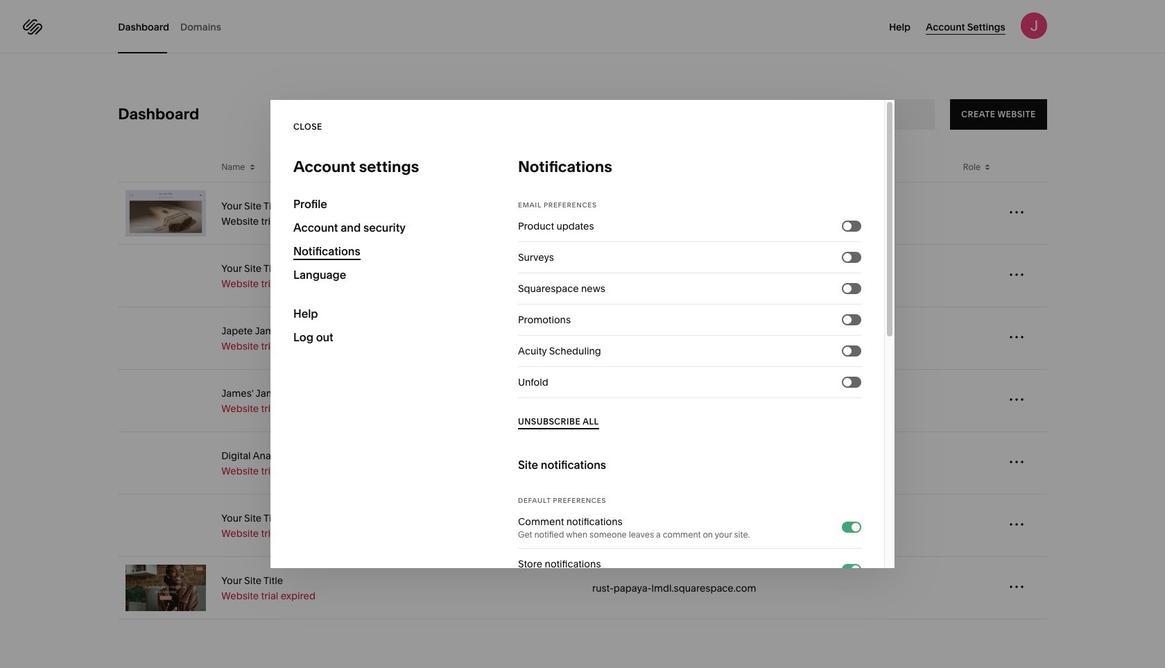 Task type: describe. For each thing, give the bounding box(es) containing it.
8 row from the top
[[118, 557, 1048, 620]]

4 row from the top
[[118, 307, 1048, 370]]

2 row from the top
[[118, 182, 1048, 245]]

Search field
[[822, 107, 905, 122]]

1 row from the top
[[118, 153, 1048, 182]]

7 row from the top
[[118, 495, 1048, 557]]



Task type: locate. For each thing, give the bounding box(es) containing it.
1 column header from the left
[[118, 153, 214, 182]]

3 row from the top
[[118, 245, 1048, 307]]

cell
[[118, 245, 214, 307], [956, 245, 1002, 307], [118, 307, 214, 369], [956, 307, 1002, 369], [118, 370, 214, 432], [956, 370, 1002, 432], [118, 495, 214, 557], [956, 495, 1002, 557], [956, 557, 1002, 619]]

None checkbox
[[844, 222, 852, 230], [844, 253, 852, 262], [844, 284, 852, 293], [844, 316, 852, 324], [844, 347, 852, 355], [844, 378, 852, 387], [852, 523, 860, 532], [844, 222, 852, 230], [844, 253, 852, 262], [844, 284, 852, 293], [844, 316, 852, 324], [844, 347, 852, 355], [844, 378, 852, 387], [852, 523, 860, 532]]

2 column header from the left
[[1002, 153, 1048, 182]]

1 horizontal spatial column header
[[1002, 153, 1048, 182]]

6 row from the top
[[118, 432, 1048, 495]]

5 row from the top
[[118, 370, 1048, 432]]

tab list
[[118, 0, 232, 53]]

row
[[118, 153, 1048, 182], [118, 182, 1048, 245], [118, 245, 1048, 307], [118, 307, 1048, 370], [118, 370, 1048, 432], [118, 432, 1048, 495], [118, 495, 1048, 557], [118, 557, 1048, 620]]

0 horizontal spatial column header
[[118, 153, 214, 182]]

row group
[[118, 182, 1048, 620]]

table
[[118, 153, 1048, 620]]

column header
[[118, 153, 214, 182], [1002, 153, 1048, 182]]



